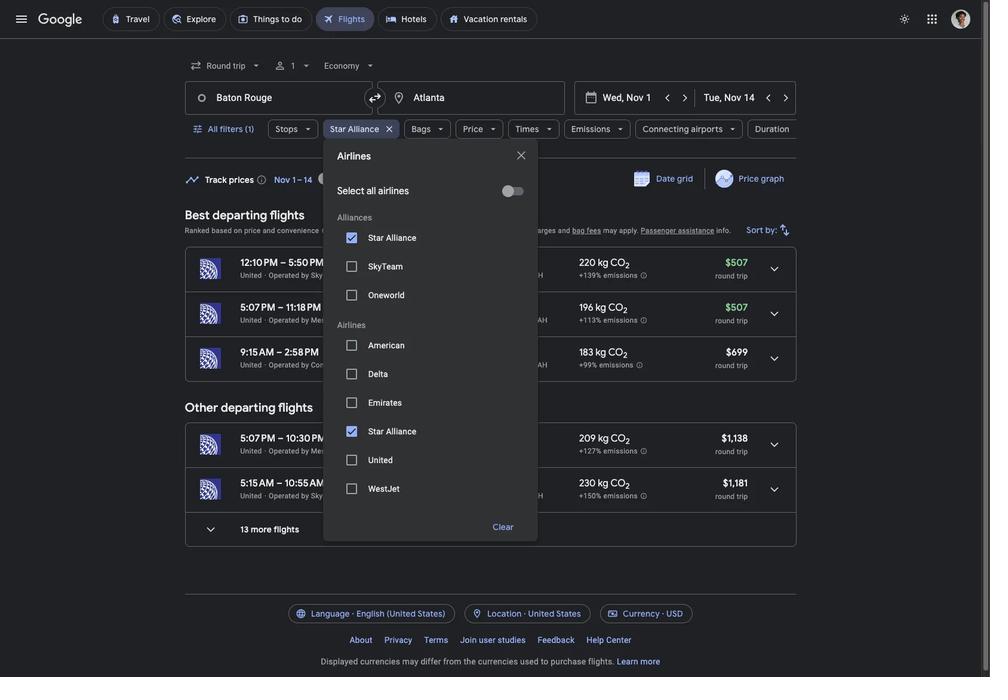 Task type: locate. For each thing, give the bounding box(es) containing it.
3 operated from the top
[[269, 361, 300, 369]]

help center
[[587, 635, 632, 645]]

1 inside popup button
[[291, 61, 296, 71]]

clear button
[[479, 513, 529, 541]]

airlines
[[337, 151, 371, 163], [331, 316, 357, 324], [449, 316, 474, 324], [337, 320, 366, 330], [331, 447, 357, 455], [431, 492, 456, 500]]

2  image from the top
[[265, 316, 267, 324]]

price inside popup button
[[463, 124, 484, 134]]

1 vertical spatial departing
[[221, 400, 276, 415]]

1 vertical spatial $507
[[726, 302, 748, 314]]

2 $507 from the top
[[726, 302, 748, 314]]

more right "13"
[[251, 524, 272, 535]]

co inside 196 kg co 2
[[609, 302, 624, 314]]

by down arrival time: 5:50 pm. text field
[[301, 271, 309, 280]]

2 for 220
[[626, 261, 630, 271]]

+
[[438, 226, 443, 235]]

co up "+99% emissions" on the bottom of page
[[609, 347, 624, 359]]

fees right +
[[445, 226, 459, 235]]

currencies down privacy 'link'
[[360, 657, 400, 666]]

2 up +127% emissions
[[626, 436, 630, 446]]

currencies down join user studies
[[478, 657, 518, 666]]

2 inside the "220 kg co 2"
[[626, 261, 630, 271]]

include
[[363, 226, 387, 235]]

by down arrival time: 10:55 am. text field
[[301, 492, 309, 500]]

trip down $699 in the bottom right of the page
[[737, 362, 748, 370]]

2  image from the top
[[265, 447, 267, 455]]

operated for 10:30 pm
[[269, 447, 300, 455]]

2 inside 196 kg co 2
[[624, 305, 628, 316]]

– left arrival time: 5:50 pm. text field
[[280, 257, 286, 269]]

 image down departure time: 5:07 pm. text box at the bottom of page
[[265, 447, 267, 455]]

$507 round trip
[[716, 257, 748, 280], [716, 302, 748, 325]]

2 vertical spatial flights
[[274, 524, 299, 535]]

operated down 12:10 pm – 5:50 pm
[[269, 271, 300, 280]]

1  image from the top
[[265, 271, 267, 280]]

1 $507 round trip from the top
[[716, 257, 748, 280]]

5:07 pm down other departing flights
[[241, 433, 276, 445]]

feedback
[[538, 635, 575, 645]]

 image down the 5:15 am
[[265, 492, 267, 500]]

2 for 196
[[624, 305, 628, 316]]

may inside main content
[[604, 226, 618, 235]]

trip inside '$699 round trip'
[[737, 362, 748, 370]]

currencies
[[360, 657, 400, 666], [478, 657, 518, 666]]

round down 1181 us dollars text box
[[716, 492, 735, 501]]

trip down 1181 us dollars text box
[[737, 492, 748, 501]]

american
[[369, 341, 405, 350]]

round for 183
[[716, 362, 735, 370]]

1 horizontal spatial currencies
[[478, 657, 518, 666]]

2 up "+99% emissions" on the bottom of page
[[624, 350, 628, 360]]

emissions for 196
[[604, 316, 638, 325]]

operated down leaves baton rouge metropolitan airport at 5:07 pm on wednesday, november 1 and arrives at hartsfield-jackson atlanta international airport at 10:30 pm on wednesday, november 1. element
[[269, 447, 300, 455]]

0 horizontal spatial more
[[251, 524, 272, 535]]

$507 left flight details. leaves baton rouge metropolitan airport at 5:07 pm on wednesday, november 1 and arrives at hartsfield-jackson atlanta international airport at 11:18 pm on wednesday, november 1. icon
[[726, 302, 748, 314]]

on
[[234, 226, 242, 235]]

None text field
[[377, 81, 565, 115]]

ranked
[[185, 226, 210, 235]]

trip inside $1,181 round trip
[[737, 492, 748, 501]]

 image down 5:07 pm text field
[[265, 316, 267, 324]]

co inside the "220 kg co 2"
[[611, 257, 626, 269]]

0 vertical spatial departing
[[213, 208, 267, 223]]

by down 2:58 pm
[[301, 361, 309, 369]]

round for 220
[[716, 272, 735, 280]]

Arrival time: 10:30 PM. text field
[[286, 433, 326, 445]]

main content
[[185, 164, 797, 556]]

2 round from the top
[[716, 317, 735, 325]]

1 skywest from the top
[[311, 271, 339, 280]]

2
[[626, 261, 630, 271], [624, 305, 628, 316], [624, 350, 628, 360], [626, 436, 630, 446], [626, 481, 630, 491]]

iah for 230
[[531, 492, 544, 500]]

 image
[[265, 361, 267, 369], [265, 447, 267, 455], [265, 492, 267, 500]]

4 trip from the top
[[737, 448, 748, 456]]

co for 220
[[611, 257, 626, 269]]

departing for best
[[213, 208, 267, 223]]

by for 10:30 pm
[[301, 447, 309, 455]]

1
[[291, 61, 296, 71], [472, 226, 477, 235]]

kg inside '209 kg co 2'
[[599, 433, 609, 445]]

operated for 11:18 pm
[[269, 316, 300, 324]]

9:15 am – 2:58 pm
[[241, 347, 319, 359]]

kg up +150% emissions
[[598, 477, 609, 489]]

may left apply. in the right of the page
[[604, 226, 618, 235]]

flight details. leaves baton rouge metropolitan airport at 5:15 am on wednesday, november 1 and arrives at hartsfield-jackson atlanta international airport at 10:55 am on wednesday, november 1. image
[[760, 475, 789, 504]]

1 vertical spatial  image
[[265, 447, 267, 455]]

iah down charges on the right of page
[[531, 271, 544, 280]]

co up +139% emissions
[[611, 257, 626, 269]]

co inside 230 kg co 2
[[611, 477, 626, 489]]

airlines
[[378, 185, 409, 197]]

and right price
[[263, 226, 275, 235]]

0 vertical spatial star alliance
[[330, 124, 380, 134]]

1 horizontal spatial 1
[[472, 226, 477, 235]]

2 vertical spatial  image
[[265, 492, 267, 500]]

1 horizontal spatial may
[[604, 226, 618, 235]]

trip down the $1,138
[[737, 448, 748, 456]]

5 operated from the top
[[269, 492, 300, 500]]

co
[[611, 257, 626, 269], [609, 302, 624, 314], [609, 347, 624, 359], [611, 433, 626, 445], [611, 477, 626, 489]]

flights up convenience on the top left
[[270, 208, 305, 223]]

star alliance
[[330, 124, 380, 134], [369, 233, 417, 243], [369, 427, 417, 436]]

express, up american
[[399, 316, 427, 324]]

round down $507 text box
[[716, 317, 735, 325]]

0 vertical spatial 1
[[291, 61, 296, 71]]

$507 round trip up $699 in the bottom right of the page
[[716, 302, 748, 325]]

kg for 183
[[596, 347, 607, 359]]

2 inside 230 kg co 2
[[626, 481, 630, 491]]

english
[[357, 608, 385, 619]]

1 fees from the left
[[445, 226, 459, 235]]

trip down $507 text box
[[737, 317, 748, 325]]

graph
[[762, 173, 785, 184]]

star right prices
[[369, 233, 384, 243]]

privacy link
[[379, 630, 419, 650]]

Departure time: 5:07 PM. text field
[[241, 433, 276, 445]]

$507 round trip for 220
[[716, 257, 748, 280]]

4 operated from the top
[[269, 447, 300, 455]]

operated for 2:58 pm
[[269, 361, 300, 369]]

and left bag
[[558, 226, 571, 235]]

departing up on
[[213, 208, 267, 223]]

departing for other
[[221, 400, 276, 415]]

2 inside '183 kg co 2'
[[624, 350, 628, 360]]

2 up +139% emissions
[[626, 261, 630, 271]]

displayed currencies may differ from the currencies used to purchase flights. learn more
[[321, 657, 661, 666]]

used
[[520, 657, 539, 666]]

2 $507 round trip from the top
[[716, 302, 748, 325]]

+99% emissions
[[580, 361, 634, 369]]

charges
[[530, 226, 556, 235]]

None search field
[[185, 51, 810, 541]]

1 horizontal spatial more
[[641, 657, 661, 666]]

0 vertical spatial $507
[[726, 257, 748, 269]]

3 round from the top
[[716, 362, 735, 370]]

13 more flights
[[241, 524, 299, 535]]

duration
[[756, 124, 790, 134]]

operated down leaves baton rouge metropolitan airport at 5:07 pm on wednesday, november 1 and arrives at hartsfield-jackson atlanta international airport at 11:18 pm on wednesday, november 1. element
[[269, 316, 300, 324]]

bag
[[573, 226, 585, 235]]

co up +127% emissions
[[611, 433, 626, 445]]

2 by from the top
[[301, 316, 309, 324]]

star
[[330, 124, 346, 134], [369, 233, 384, 243], [369, 427, 384, 436]]

by:
[[766, 225, 778, 235]]

leaves baton rouge metropolitan airport at 5:07 pm on wednesday, november 1 and arrives at hartsfield-jackson atlanta international airport at 11:18 pm on wednesday, november 1. element
[[241, 302, 321, 314]]

1 round from the top
[[716, 272, 735, 280]]

1 horizontal spatial price
[[739, 173, 760, 184]]

None text field
[[185, 81, 373, 115]]

Arrival time: 2:58 PM. text field
[[285, 347, 319, 359]]

mesa
[[311, 316, 330, 324], [429, 316, 447, 324], [311, 447, 330, 455], [411, 492, 429, 500]]

1 vertical spatial may
[[403, 657, 419, 666]]

1 horizontal spatial fees
[[587, 226, 602, 235]]

operated down 5:15 am – 10:55 am
[[269, 492, 300, 500]]

1 vertical spatial 5:07 pm
[[241, 433, 276, 445]]

by
[[301, 271, 309, 280], [301, 316, 309, 324], [301, 361, 309, 369], [301, 447, 309, 455], [301, 492, 309, 500]]

 image for 5:07 pm
[[265, 316, 267, 324]]

flights
[[270, 208, 305, 223], [278, 400, 313, 415], [274, 524, 299, 535]]

by for 11:18 pm
[[301, 316, 309, 324]]

round inside '$699 round trip'
[[716, 362, 735, 370]]

0 vertical spatial express,
[[399, 316, 427, 324]]

trip
[[737, 272, 748, 280], [737, 317, 748, 325], [737, 362, 748, 370], [737, 448, 748, 456], [737, 492, 748, 501]]

+113% emissions
[[580, 316, 638, 325]]

co up +150% emissions
[[611, 477, 626, 489]]

5 round from the top
[[716, 492, 735, 501]]

10:55 am
[[285, 477, 325, 489]]

0 vertical spatial 5:07 pm
[[241, 302, 276, 314]]

– right 5:07 pm text field
[[278, 302, 284, 314]]

kg for 209
[[599, 433, 609, 445]]

iah for 183
[[536, 361, 548, 369]]

fees right bag
[[587, 226, 602, 235]]

None field
[[185, 55, 267, 76], [320, 55, 381, 76], [185, 55, 267, 76], [320, 55, 381, 76]]

star alliance up skyteam
[[369, 233, 417, 243]]

0 vertical spatial price
[[463, 124, 484, 134]]

price graph
[[739, 173, 785, 184]]

flights up 10:30 pm
[[278, 400, 313, 415]]

1 button
[[269, 51, 317, 80]]

5:07 pm – 10:30 pm
[[241, 433, 326, 445]]

co up the +113% emissions
[[609, 302, 624, 314]]

– right 9:15 am
[[277, 347, 282, 359]]

 image down 12:10 pm
[[265, 271, 267, 280]]

stops
[[276, 124, 298, 134]]

trip for 230
[[737, 492, 748, 501]]

by down 10:30 pm
[[301, 447, 309, 455]]

emissions down '183 kg co 2'
[[600, 361, 634, 369]]

terms link
[[419, 630, 455, 650]]

express, down operated by mesa airlines dba united express, republic dba united express
[[381, 492, 409, 500]]

iah down layover (1 of 1) is a 48 min layover at george bush intercontinental airport in houston. element
[[531, 492, 544, 500]]

iah for 220
[[531, 271, 544, 280]]

iah left +113%
[[536, 316, 548, 324]]

star alliance down swap origin and destination. icon
[[330, 124, 380, 134]]

0 horizontal spatial currencies
[[360, 657, 400, 666]]

– for 5:50 pm
[[280, 257, 286, 269]]

privacy
[[385, 635, 413, 645]]

flights for best departing flights
[[270, 208, 305, 223]]

operated for 5:50 pm
[[269, 271, 300, 280]]

star right stops popup button
[[330, 124, 346, 134]]

star up operated by mesa airlines dba united express, republic dba united express
[[369, 427, 384, 436]]

star alliance up operated by mesa airlines dba united express, republic dba united express
[[369, 427, 417, 436]]

2 currencies from the left
[[478, 657, 518, 666]]

4 by from the top
[[301, 447, 309, 455]]

 image
[[265, 271, 267, 280], [265, 316, 267, 324]]

flights right "13"
[[274, 524, 299, 535]]

0 vertical spatial skywest
[[311, 271, 339, 280]]

1 vertical spatial price
[[739, 173, 760, 184]]

change appearance image
[[891, 5, 920, 33]]

0 horizontal spatial 1
[[291, 61, 296, 71]]

2 5:07 pm from the top
[[241, 433, 276, 445]]

2 up +150% emissions
[[626, 481, 630, 491]]

5:07 pm up 9:15 am
[[241, 302, 276, 314]]

3 by from the top
[[301, 361, 309, 369]]

skywest down 5:50 pm
[[311, 271, 339, 280]]

0 vertical spatial  image
[[265, 271, 267, 280]]

passenger assistance button
[[641, 226, 715, 235]]

express, for 10:30 pm
[[399, 447, 427, 455]]

trip down 507 us dollars text box
[[737, 272, 748, 280]]

kg up "+99% emissions" on the bottom of page
[[596, 347, 607, 359]]

flight details. leaves baton rouge metropolitan airport at 9:15 am on wednesday, november 1 and arrives at hartsfield-jackson atlanta international airport at 2:58 pm on wednesday, november 1. image
[[760, 344, 789, 373]]

$507 round trip up $507 text box
[[716, 257, 748, 280]]

co for 230
[[611, 477, 626, 489]]

1 vertical spatial flights
[[278, 400, 313, 415]]

0 horizontal spatial fees
[[445, 226, 459, 235]]

learn more about ranking image
[[322, 225, 332, 236]]

2 skywest from the top
[[311, 492, 339, 500]]

183
[[580, 347, 594, 359]]

sort by: button
[[742, 216, 797, 244]]

flight details. leaves baton rouge metropolitan airport at 5:07 pm on wednesday, november 1 and arrives at hartsfield-jackson atlanta international airport at 11:18 pm on wednesday, november 1. image
[[760, 299, 789, 328]]

co inside '209 kg co 2'
[[611, 433, 626, 445]]

price inside button
[[739, 173, 760, 184]]

iah
[[531, 271, 544, 280], [536, 316, 548, 324], [536, 361, 548, 369], [531, 492, 544, 500]]

0 vertical spatial alliance
[[348, 124, 380, 134]]

price
[[463, 124, 484, 134], [739, 173, 760, 184]]

alliance up operated by mesa airlines dba united express, republic dba united express
[[386, 427, 417, 436]]

oneworld
[[369, 290, 405, 300]]

kg right 196
[[596, 302, 607, 314]]

$507 down "sort" at the top right of the page
[[726, 257, 748, 269]]

more right "learn"
[[641, 657, 661, 666]]

iah left +99%
[[536, 361, 548, 369]]

0 horizontal spatial and
[[263, 226, 275, 235]]

 image for 5:15 am
[[265, 492, 267, 500]]

swap origin and destination. image
[[368, 91, 382, 105]]

(united
[[387, 608, 416, 619]]

kg for 196
[[596, 302, 607, 314]]

0 vertical spatial flights
[[270, 208, 305, 223]]

2 inside '209 kg co 2'
[[626, 436, 630, 446]]

round down the $1,138
[[716, 448, 735, 456]]

sort by:
[[747, 225, 778, 235]]

dba
[[459, 447, 473, 455]]

kg up +139% emissions
[[598, 257, 609, 269]]

5:07 pm – 11:18 pm
[[241, 302, 321, 314]]

3 trip from the top
[[737, 362, 748, 370]]

4 hr 23 min
[[418, 433, 466, 445]]

join
[[461, 635, 477, 645]]

1  image from the top
[[265, 361, 267, 369]]

emissions down '209 kg co 2'
[[604, 447, 638, 455]]

kg inside 196 kg co 2
[[596, 302, 607, 314]]

Return text field
[[704, 82, 759, 114]]

find the best price region
[[185, 164, 797, 199]]

loading results progress bar
[[0, 38, 982, 41]]

date grid button
[[625, 168, 703, 189]]

+127% emissions
[[580, 447, 638, 455]]

+150% emissions
[[580, 492, 638, 500]]

learn
[[617, 657, 639, 666]]

5 by from the top
[[301, 492, 309, 500]]

express,
[[399, 316, 427, 324], [399, 447, 427, 455], [381, 492, 409, 500]]

2 up the +113% emissions
[[624, 305, 628, 316]]

operated
[[269, 271, 300, 280], [269, 316, 300, 324], [269, 361, 300, 369], [269, 447, 300, 455], [269, 492, 300, 500]]

co inside '183 kg co 2'
[[609, 347, 624, 359]]

kg inside 230 kg co 2
[[598, 477, 609, 489]]

express, down 4
[[399, 447, 427, 455]]

price right bags popup button
[[463, 124, 484, 134]]

about link
[[344, 630, 379, 650]]

0 horizontal spatial may
[[403, 657, 419, 666]]

1 trip from the top
[[737, 272, 748, 280]]

5:07 pm
[[241, 302, 276, 314], [241, 433, 276, 445]]

emissions down the "220 kg co 2"
[[604, 271, 638, 280]]

terms
[[424, 635, 449, 645]]

track prices
[[205, 174, 254, 185]]

1 vertical spatial  image
[[265, 316, 267, 324]]

0 vertical spatial may
[[604, 226, 618, 235]]

0 vertical spatial $507 round trip
[[716, 257, 748, 280]]

english (united states)
[[357, 608, 446, 619]]

join user studies
[[461, 635, 526, 645]]

1 vertical spatial express,
[[399, 447, 427, 455]]

clear
[[493, 522, 514, 532]]

round down 507 us dollars text box
[[716, 272, 735, 280]]

1 by from the top
[[301, 271, 309, 280]]

round inside $1,181 round trip
[[716, 492, 735, 501]]

1 vertical spatial $507 round trip
[[716, 302, 748, 325]]

1 vertical spatial skywest
[[311, 492, 339, 500]]

1 horizontal spatial and
[[558, 226, 571, 235]]

emissions down 196 kg co 2
[[604, 316, 638, 325]]

co for 209
[[611, 433, 626, 445]]

select
[[337, 185, 365, 197]]

may left differ
[[403, 657, 419, 666]]

1 5:07 pm from the top
[[241, 302, 276, 314]]

operated down leaves baton rouge metropolitan airport at 9:15 am on wednesday, november 1 and arrives at hartsfield-jackson atlanta international airport at 2:58 pm on wednesday, november 1. "element"
[[269, 361, 300, 369]]

– right the 5:15 am
[[277, 477, 283, 489]]

$1,138 round trip
[[716, 433, 748, 456]]

0 vertical spatial star
[[330, 124, 346, 134]]

3  image from the top
[[265, 492, 267, 500]]

departing up departure time: 5:07 pm. text box at the bottom of page
[[221, 400, 276, 415]]

 image down 9:15 am text field
[[265, 361, 267, 369]]

from
[[444, 657, 462, 666]]

1 vertical spatial 1
[[472, 226, 477, 235]]

– right departure time: 5:07 pm. text box at the bottom of page
[[278, 433, 284, 445]]

help
[[587, 635, 605, 645]]

1 inside main content
[[472, 226, 477, 235]]

2 trip from the top
[[737, 317, 748, 325]]

the
[[464, 657, 476, 666]]

language
[[311, 608, 350, 619]]

12:10 pm
[[241, 257, 278, 269]]

kg
[[598, 257, 609, 269], [596, 302, 607, 314], [596, 347, 607, 359], [599, 433, 609, 445], [598, 477, 609, 489]]

1 $507 from the top
[[726, 257, 748, 269]]

flight details. leaves baton rouge metropolitan airport at 12:10 pm on wednesday, november 1 and arrives at hartsfield-jackson atlanta international airport at 5:50 pm on wednesday, november 1. image
[[760, 255, 789, 283]]

close dialog image
[[514, 148, 529, 163]]

5 trip from the top
[[737, 492, 748, 501]]

kg up +127% emissions
[[599, 433, 609, 445]]

emissions down 230 kg co 2
[[604, 492, 638, 500]]

alliance left taxes
[[386, 233, 417, 243]]

– for 10:30 pm
[[278, 433, 284, 445]]

4 round from the top
[[716, 448, 735, 456]]

flight details. leaves baton rouge metropolitan airport at 5:07 pm on wednesday, november 1 and arrives at hartsfield-jackson atlanta international airport at 10:30 pm on wednesday, november 1. image
[[760, 430, 789, 459]]

Departure time: 9:15 AM. text field
[[241, 347, 274, 359]]

skywest down arrival time: 10:55 am. text field
[[311, 492, 339, 500]]

kg inside the "220 kg co 2"
[[598, 257, 609, 269]]

0 vertical spatial more
[[251, 524, 272, 535]]

round
[[716, 272, 735, 280], [716, 317, 735, 325], [716, 362, 735, 370], [716, 448, 735, 456], [716, 492, 735, 501]]

5:07 pm for 5:07 pm – 11:18 pm
[[241, 302, 276, 314]]

2 vertical spatial express,
[[381, 492, 409, 500]]

emirates
[[369, 398, 402, 408]]

0 horizontal spatial price
[[463, 124, 484, 134]]

taxes
[[418, 226, 436, 235]]

2 operated from the top
[[269, 316, 300, 324]]

by for 5:50 pm
[[301, 271, 309, 280]]

kg inside '183 kg co 2'
[[596, 347, 607, 359]]

0 vertical spatial  image
[[265, 361, 267, 369]]

$507 for 196
[[726, 302, 748, 314]]

by down arrival time: 11:18 pm. text field
[[301, 316, 309, 324]]

price left graph
[[739, 173, 760, 184]]

1 operated from the top
[[269, 271, 300, 280]]

emissions button
[[565, 115, 631, 143]]

required
[[389, 226, 416, 235]]

4
[[418, 433, 424, 445]]

alliance down swap origin and destination. icon
[[348, 124, 380, 134]]

round down $699 in the bottom right of the page
[[716, 362, 735, 370]]



Task type: describe. For each thing, give the bounding box(es) containing it.
Departure time: 5:07 PM. text field
[[241, 302, 276, 314]]

1 and from the left
[[263, 226, 275, 235]]

2 for 230
[[626, 481, 630, 491]]

operated by skywest dba united express, mesa airlines dba united express
[[269, 492, 525, 500]]

$699
[[727, 347, 748, 359]]

2 fees from the left
[[587, 226, 602, 235]]

purchase
[[551, 657, 586, 666]]

track
[[205, 174, 227, 185]]

trip for 220
[[737, 272, 748, 280]]

trip for 196
[[737, 317, 748, 325]]

– for 10:55 am
[[277, 477, 283, 489]]

more inside main content
[[251, 524, 272, 535]]

5:15 am – 10:55 am
[[241, 477, 325, 489]]

kg for 220
[[598, 257, 609, 269]]

1 vertical spatial star alliance
[[369, 233, 417, 243]]

1 vertical spatial more
[[641, 657, 661, 666]]

feedback link
[[532, 630, 581, 650]]

+150%
[[580, 492, 602, 500]]

prices include required taxes + fees for 1 adult. optional charges and bag fees may apply. passenger assistance
[[340, 226, 715, 235]]

alliances
[[337, 213, 372, 222]]

by for 2:58 pm
[[301, 361, 309, 369]]

196 kg co 2
[[580, 302, 628, 316]]

learn more about tracked prices image
[[257, 174, 267, 185]]

for
[[461, 226, 471, 235]]

$1,181
[[723, 477, 748, 489]]

best departing flights
[[185, 208, 305, 223]]

date grid
[[656, 173, 693, 184]]

currency
[[623, 608, 660, 619]]

1 vertical spatial star
[[369, 233, 384, 243]]

209 kg co 2
[[580, 433, 630, 446]]

connecting
[[643, 124, 690, 134]]

round for 196
[[716, 317, 735, 325]]

price button
[[456, 115, 504, 143]]

operated for 10:55 am
[[269, 492, 300, 500]]

$1,138
[[722, 433, 748, 445]]

$699 round trip
[[716, 347, 748, 370]]

states)
[[418, 608, 446, 619]]

leaves baton rouge metropolitan airport at 12:10 pm on wednesday, november 1 and arrives at hartsfield-jackson atlanta international airport at 5:50 pm on wednesday, november 1. element
[[241, 257, 324, 269]]

user
[[479, 635, 496, 645]]

+139% emissions
[[580, 271, 638, 280]]

main content containing best departing flights
[[185, 164, 797, 556]]

best
[[185, 208, 210, 223]]

star alliance inside popup button
[[330, 124, 380, 134]]

Arrival time: 11:18 PM. text field
[[286, 302, 321, 314]]

round for 230
[[716, 492, 735, 501]]

+127%
[[580, 447, 602, 455]]

total duration 4 hr 23 min. element
[[418, 433, 496, 446]]

adult.
[[479, 226, 498, 235]]

layover (1 of 1) is a 48 min layover at george bush intercontinental airport in houston. element
[[496, 446, 574, 456]]

1138 US dollars text field
[[722, 433, 748, 445]]

price
[[244, 226, 261, 235]]

express, for 11:18 pm
[[399, 316, 427, 324]]

flights for 13 more flights
[[274, 524, 299, 535]]

2 for 209
[[626, 436, 630, 446]]

emissions for 209
[[604, 447, 638, 455]]

prices
[[340, 226, 361, 235]]

airports
[[692, 124, 723, 134]]

center
[[607, 635, 632, 645]]

2 and from the left
[[558, 226, 571, 235]]

assistance
[[679, 226, 715, 235]]

kg for 230
[[598, 477, 609, 489]]

1 currencies from the left
[[360, 657, 400, 666]]

operated by commuteair dba united express
[[269, 361, 421, 369]]

5:07 pm for 5:07 pm – 10:30 pm
[[241, 433, 276, 445]]

nov 1 – 14
[[274, 174, 313, 185]]

507 US dollars text field
[[726, 302, 748, 314]]

date
[[656, 173, 675, 184]]

emissions for 183
[[600, 361, 634, 369]]

12:10 pm – 5:50 pm
[[241, 257, 324, 269]]

2 vertical spatial star alliance
[[369, 427, 417, 436]]

507 US dollars text field
[[726, 257, 748, 269]]

emissions for 230
[[604, 492, 638, 500]]

round inside the $1,138 round trip
[[716, 448, 735, 456]]

times
[[516, 124, 539, 134]]

Departure time: 12:10 PM. text field
[[241, 257, 278, 269]]

co for 196
[[609, 302, 624, 314]]

leaves baton rouge metropolitan airport at 5:07 pm on wednesday, november 1 and arrives at hartsfield-jackson atlanta international airport at 10:30 pm on wednesday, november 1. element
[[241, 433, 326, 445]]

united states
[[529, 608, 581, 619]]

196
[[580, 302, 594, 314]]

183 kg co 2
[[580, 347, 628, 360]]

prices
[[229, 174, 254, 185]]

all
[[367, 185, 376, 197]]

sort
[[747, 225, 764, 235]]

operated by skywest dba united express
[[269, 271, 407, 280]]

leaves baton rouge metropolitan airport at 9:15 am on wednesday, november 1 and arrives at hartsfield-jackson atlanta international airport at 2:58 pm on wednesday, november 1. element
[[241, 347, 319, 359]]

republic
[[429, 447, 457, 455]]

differ
[[421, 657, 441, 666]]

to
[[541, 657, 549, 666]]

iah for 196
[[536, 316, 548, 324]]

$507 for 220
[[726, 257, 748, 269]]

westjet
[[369, 484, 400, 494]]

13
[[241, 524, 249, 535]]

min
[[450, 433, 466, 445]]

230 kg co 2
[[580, 477, 630, 491]]

$507 round trip for 196
[[716, 302, 748, 325]]

23
[[438, 433, 448, 445]]

bag fees button
[[573, 226, 602, 235]]

230
[[580, 477, 596, 489]]

11:18 pm
[[286, 302, 321, 314]]

– for 11:18 pm
[[278, 302, 284, 314]]

join user studies link
[[455, 630, 532, 650]]

co for 183
[[609, 347, 624, 359]]

leaves baton rouge metropolitan airport at 5:15 am on wednesday, november 1 and arrives at hartsfield-jackson atlanta international airport at 10:55 am on wednesday, november 1. element
[[241, 477, 325, 489]]

Departure time: 5:15 AM. text field
[[241, 477, 274, 489]]

2 vertical spatial star
[[369, 427, 384, 436]]

delta
[[369, 369, 388, 379]]

alliance inside popup button
[[348, 124, 380, 134]]

usd
[[667, 608, 684, 619]]

passenger
[[641, 226, 677, 235]]

based
[[212, 226, 232, 235]]

commuteair
[[311, 361, 352, 369]]

– for 2:58 pm
[[277, 347, 282, 359]]

location
[[488, 608, 522, 619]]

none search field containing airlines
[[185, 51, 810, 541]]

price for price graph
[[739, 173, 760, 184]]

1 vertical spatial alliance
[[386, 233, 417, 243]]

about
[[350, 635, 373, 645]]

Arrival time: 5:50 PM. text field
[[289, 257, 324, 269]]

star inside popup button
[[330, 124, 346, 134]]

other
[[185, 400, 218, 415]]

flights.
[[589, 657, 615, 666]]

skywest for 10:55 am
[[311, 492, 339, 500]]

Arrival time: 10:55 AM. text field
[[285, 477, 325, 489]]

main menu image
[[14, 12, 29, 26]]

 image for 12:10 pm
[[265, 271, 267, 280]]

grid
[[677, 173, 693, 184]]

help center link
[[581, 630, 638, 650]]

trip inside the $1,138 round trip
[[737, 448, 748, 456]]

skyteam
[[369, 262, 403, 271]]

699 US dollars text field
[[727, 347, 748, 359]]

1 – 14
[[292, 174, 313, 185]]

nov
[[274, 174, 290, 185]]

emissions for 220
[[604, 271, 638, 280]]

all filters (1) button
[[185, 115, 264, 143]]

times button
[[509, 115, 560, 143]]

trip for 183
[[737, 362, 748, 370]]

 image for 5:07 pm
[[265, 447, 267, 455]]

2 for 183
[[624, 350, 628, 360]]

Departure text field
[[603, 82, 658, 114]]

bags button
[[405, 115, 451, 143]]

2:58 pm
[[285, 347, 319, 359]]

flights for other departing flights
[[278, 400, 313, 415]]

other departing flights
[[185, 400, 313, 415]]

apply.
[[620, 226, 639, 235]]

skywest for 5:50 pm
[[311, 271, 339, 280]]

13 more flights image
[[196, 515, 225, 544]]

hr
[[426, 433, 435, 445]]

price for price
[[463, 124, 484, 134]]

by for 10:55 am
[[301, 492, 309, 500]]

stops button
[[268, 115, 318, 143]]

1181 US dollars text field
[[723, 477, 748, 489]]

 image for 9:15 am
[[265, 361, 267, 369]]

5:50 pm
[[289, 257, 324, 269]]

2 vertical spatial alliance
[[386, 427, 417, 436]]



Task type: vqa. For each thing, say whether or not it's contained in the screenshot.
round within $1,138 round trip
yes



